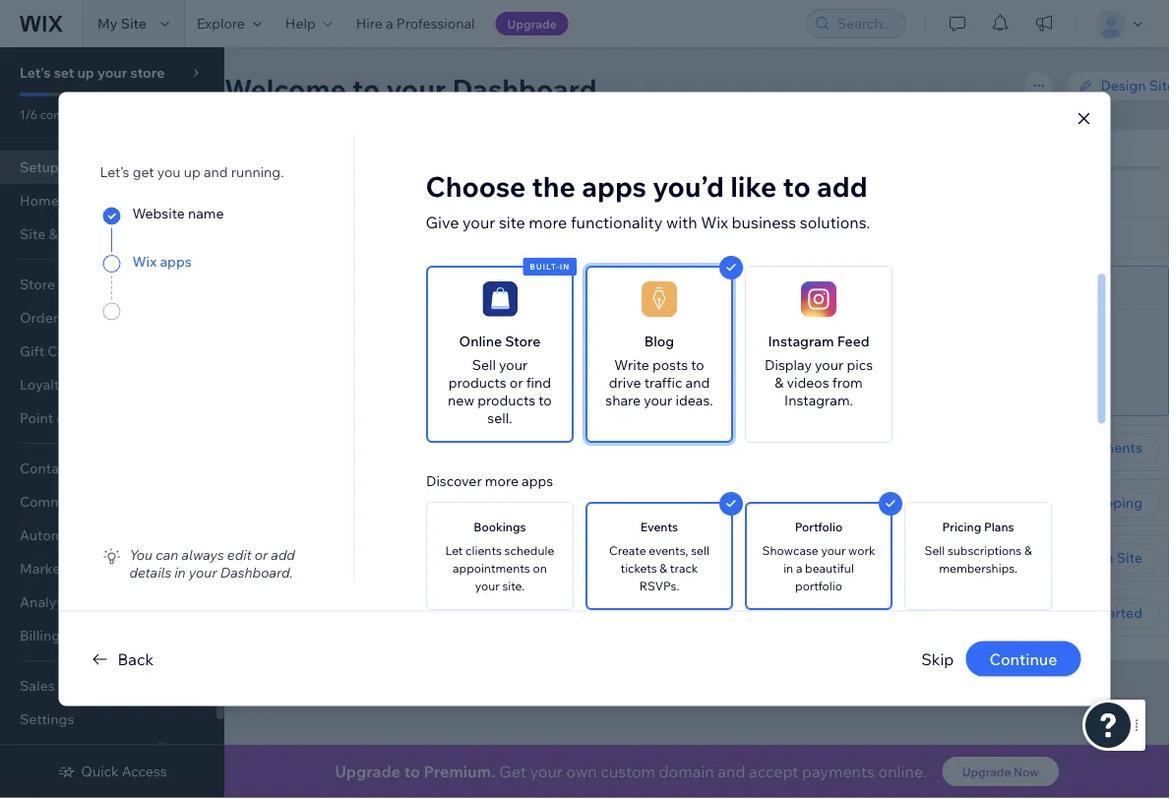Task type: locate. For each thing, give the bounding box(es) containing it.
store left type
[[369, 228, 402, 246]]

design
[[1101, 77, 1147, 94], [286, 549, 331, 567], [1069, 549, 1114, 567]]

& inside instagram feed display your pics & videos from instagram.
[[775, 374, 784, 391]]

your inside you can always edit or add details in your dashboard.
[[189, 564, 217, 581]]

videos
[[787, 374, 829, 391]]

0 vertical spatial &
[[775, 374, 784, 391]]

your inside the choose the apps you'd like to add give your site more functionality with wix business solutions.
[[463, 212, 496, 232]]

get right premium.
[[499, 762, 527, 782]]

found
[[313, 604, 351, 622]]

domain down ukraine
[[659, 762, 715, 782]]

0 vertical spatial on
[[533, 561, 547, 575]]

let's go
[[650, 364, 702, 382]]

your inside instagram feed display your pics & videos from instagram.
[[815, 356, 844, 373]]

wix apps
[[132, 253, 192, 270]]

0 vertical spatial sell
[[472, 356, 496, 373]]

upgrade left now
[[963, 764, 1011, 779]]

2 vertical spatial wix
[[564, 685, 589, 702]]

a left few
[[551, 325, 558, 342]]

0 horizontal spatial apps
[[160, 253, 192, 270]]

ideas.
[[675, 391, 713, 409]]

design site button
[[1051, 543, 1161, 573]]

more up bookings
[[485, 472, 518, 489]]

and left the accept
[[718, 762, 746, 782]]

a down showcase
[[796, 561, 802, 575]]

home link
[[0, 184, 217, 218]]

portfolio
[[795, 519, 843, 534]]

set inside set up payments button
[[1032, 439, 1054, 456]]

new
[[448, 391, 474, 409]]

on down schedule
[[533, 561, 547, 575]]

0 horizontal spatial more
[[485, 472, 518, 489]]

settings
[[20, 711, 74, 728]]

2 vertical spatial &
[[659, 561, 667, 575]]

tickets
[[620, 561, 657, 575]]

& for your
[[775, 374, 784, 391]]

1 vertical spatial let's set up your store
[[248, 157, 435, 179]]

functionality
[[571, 212, 663, 232]]

0 vertical spatial set
[[54, 64, 74, 81]]

in for add
[[174, 564, 186, 581]]

quick access
[[81, 763, 167, 780]]

your left own
[[530, 762, 563, 782]]

events create events, sell tickets & track rsvps.
[[609, 519, 709, 593]]

your right find
[[318, 325, 346, 342]]

0 vertical spatial store
[[130, 64, 165, 81]]

get left the started
[[1067, 604, 1091, 622]]

your down hire a professional 'link'
[[386, 71, 446, 106]]

1 vertical spatial up
[[1062, 494, 1081, 511]]

set left shipping
[[286, 494, 308, 511]]

0 vertical spatial wix
[[701, 212, 729, 232]]

0 horizontal spatial get
[[286, 604, 310, 622]]

built-in
[[529, 261, 570, 271]]

apps down website name
[[160, 253, 192, 270]]

up right you
[[184, 163, 201, 180]]

track
[[670, 561, 698, 575]]

sale
[[73, 410, 101, 427]]

1 horizontal spatial upgrade
[[508, 16, 557, 31]]

1 horizontal spatial sell
[[924, 543, 945, 558]]

point of sale link
[[0, 402, 217, 435]]

Search... field
[[832, 10, 899, 37]]

apps up functionality
[[582, 169, 647, 204]]

& inside pricing plans sell subscriptions & memberships.
[[1024, 543, 1032, 558]]

wix stands with ukraine show your support
[[564, 685, 856, 702]]

e.g., mystunningwebsite.com field
[[311, 359, 609, 387]]

online store
[[459, 332, 540, 350]]

your left site
[[463, 212, 496, 232]]

to left premium.
[[404, 762, 420, 782]]

apps up bookings
[[521, 472, 553, 489]]

website name
[[132, 205, 224, 222]]

custom right own
[[601, 762, 656, 782]]

set for set up shipping
[[1037, 494, 1059, 511]]

set left payment
[[286, 439, 308, 456]]

1 horizontal spatial or
[[509, 374, 523, 391]]

let's inside 'button'
[[650, 364, 680, 382]]

set for set up payment methods
[[286, 439, 308, 456]]

add inside the choose the apps you'd like to add give your site more functionality with wix business solutions.
[[817, 169, 868, 204]]

1 horizontal spatial let's
[[248, 157, 288, 179]]

wix down you'd
[[701, 212, 729, 232]]

find your perfect domain and secure it in a few clicks.
[[286, 325, 627, 342]]

customers
[[373, 604, 441, 622]]

get left found
[[286, 604, 310, 622]]

0 horizontal spatial in
[[174, 564, 186, 581]]

2 vertical spatial let's
[[650, 364, 680, 382]]

upgrade left premium.
[[335, 762, 401, 782]]

let's set up your store up update your store type
[[248, 157, 435, 179]]

set inside sidebar element
[[54, 64, 74, 81]]

0 vertical spatial apps
[[582, 169, 647, 204]]

& down display
[[775, 374, 784, 391]]

automations
[[20, 527, 103, 544]]

your up from
[[815, 356, 844, 373]]

0 vertical spatial let's
[[20, 64, 51, 81]]

sell down "online" at the top left of page
[[472, 356, 496, 373]]

help
[[285, 15, 316, 32]]

your inside bookings let clients schedule appointments on your site.
[[475, 578, 499, 593]]

add up solutions. at right top
[[817, 169, 868, 204]]

custom up 'perfect'
[[356, 279, 406, 296]]

sell down pricing
[[924, 543, 945, 558]]

your down store
[[499, 356, 527, 373]]

1 horizontal spatial in
[[536, 325, 548, 342]]

1 vertical spatial or
[[255, 546, 268, 563]]

in down showcase
[[783, 561, 793, 575]]

1 vertical spatial apps
[[160, 253, 192, 270]]

1 vertical spatial sell
[[924, 543, 945, 558]]

set for set up shipping and delivery
[[286, 494, 308, 511]]

1 horizontal spatial get
[[499, 762, 527, 782]]

with
[[666, 212, 698, 232], [640, 685, 669, 702]]

1 horizontal spatial &
[[775, 374, 784, 391]]

0 horizontal spatial wix
[[132, 253, 157, 270]]

hire
[[356, 15, 383, 32]]

get for get found by customers on google
[[286, 604, 310, 622]]

in inside you can always edit or add details in your dashboard.
[[174, 564, 186, 581]]

posts
[[652, 356, 688, 373]]

1 vertical spatial custom
[[601, 762, 656, 782]]

upgrade now button
[[943, 757, 1059, 787]]

set up payments
[[1032, 439, 1143, 456]]

add up dashboard. at the bottom
[[271, 546, 295, 563]]

a right hire
[[386, 15, 393, 32]]

set right running. at the top of the page
[[292, 157, 318, 179]]

few
[[561, 325, 585, 342]]

0 horizontal spatial upgrade
[[335, 762, 401, 782]]

with right stands
[[640, 685, 669, 702]]

to right like
[[783, 169, 811, 204]]

add
[[817, 169, 868, 204], [271, 546, 295, 563]]

1 horizontal spatial wix
[[564, 685, 589, 702]]

sell
[[472, 356, 496, 373], [924, 543, 945, 558]]

1 vertical spatial let's
[[248, 157, 288, 179]]

2 horizontal spatial get
[[1067, 604, 1091, 622]]

site inside button
[[1117, 549, 1143, 567]]

set inside set up shipping button
[[1037, 494, 1059, 511]]

up left the shipping
[[1062, 494, 1081, 511]]

0 vertical spatial more
[[529, 212, 567, 232]]

0 vertical spatial custom
[[356, 279, 406, 296]]

edit
[[227, 546, 252, 563]]

point
[[20, 410, 53, 427]]

on
[[533, 561, 547, 575], [444, 604, 460, 622]]

payments
[[802, 762, 875, 782]]

your right update on the top of the page
[[337, 228, 366, 246]]

2 horizontal spatial &
[[1024, 543, 1032, 558]]

or left find
[[509, 374, 523, 391]]

0 horizontal spatial sell
[[472, 356, 496, 373]]

get started
[[1067, 604, 1143, 622]]

2 vertical spatial store
[[369, 228, 402, 246]]

dashboard.
[[220, 564, 293, 581]]

your inside portfolio showcase your work in a beautiful portfolio
[[821, 543, 846, 558]]

in right it
[[536, 325, 548, 342]]

store up give in the top of the page
[[390, 157, 435, 179]]

1 horizontal spatial on
[[533, 561, 547, 575]]

1 vertical spatial &
[[1024, 543, 1032, 558]]

and up ideas.
[[685, 374, 710, 391]]

2 horizontal spatial wix
[[701, 212, 729, 232]]

2 vertical spatial apps
[[521, 472, 553, 489]]

show
[[731, 685, 767, 702]]

and
[[204, 163, 228, 180], [451, 325, 475, 342], [685, 374, 710, 391], [390, 494, 415, 511], [718, 762, 746, 782]]

0 vertical spatial add
[[817, 169, 868, 204]]

2 horizontal spatial in
[[783, 561, 793, 575]]

your left website
[[335, 549, 363, 567]]

1 horizontal spatial more
[[529, 212, 567, 232]]

or inside 'sell your products or find new products to sell.'
[[509, 374, 523, 391]]

display
[[764, 356, 812, 373]]

custom
[[356, 279, 406, 296], [601, 762, 656, 782]]

your down appointments at the left
[[475, 578, 499, 593]]

& right subscriptions
[[1024, 543, 1032, 558]]

set
[[286, 439, 308, 456], [1032, 439, 1054, 456], [286, 494, 308, 511], [1037, 494, 1059, 511]]

let's set up your store up completed on the top
[[20, 64, 165, 81]]

appointments
[[452, 561, 530, 575]]

your down always
[[189, 564, 217, 581]]

connect
[[286, 279, 342, 296]]

0 horizontal spatial let's set up your store
[[20, 64, 165, 81]]

0 horizontal spatial let's
[[20, 64, 51, 81]]

business
[[732, 212, 797, 232]]

store inside sidebar element
[[130, 64, 165, 81]]

1 vertical spatial wix
[[132, 253, 157, 270]]

upgrade up the "dashboard" in the top of the page
[[508, 16, 557, 31]]

started
[[1094, 604, 1143, 622]]

upgrade for upgrade now
[[963, 764, 1011, 779]]

stands
[[592, 685, 637, 702]]

or up dashboard. at the bottom
[[255, 546, 268, 563]]

store down my site on the left of page
[[130, 64, 165, 81]]

choose the apps you'd like to add give your site more functionality with wix business solutions.
[[426, 169, 871, 232]]

set left the shipping
[[1037, 494, 1059, 511]]

up left shipping
[[312, 494, 328, 511]]

0 horizontal spatial or
[[255, 546, 268, 563]]

products up new at the left of the page
[[448, 374, 506, 391]]

0 horizontal spatial set
[[54, 64, 74, 81]]

a
[[386, 15, 393, 32], [346, 279, 353, 296], [551, 325, 558, 342], [796, 561, 802, 575]]

2 horizontal spatial upgrade
[[963, 764, 1011, 779]]

more inside the choose the apps you'd like to add give your site more functionality with wix business solutions.
[[529, 212, 567, 232]]

continue
[[990, 649, 1058, 669]]

0 vertical spatial let's set up your store
[[20, 64, 165, 81]]

get
[[286, 604, 310, 622], [1067, 604, 1091, 622], [499, 762, 527, 782]]

up up completed on the top
[[77, 64, 94, 81]]

point of sale
[[20, 410, 101, 427]]

update your store type
[[286, 228, 434, 246]]

on left google
[[444, 604, 460, 622]]

domain up find your perfect domain and secure it in a few clicks.
[[409, 279, 458, 296]]

payment
[[331, 439, 388, 456]]

set up 1/6 completed
[[54, 64, 74, 81]]

upgrade
[[508, 16, 557, 31], [335, 762, 401, 782], [963, 764, 1011, 779]]

2 horizontal spatial let's
[[650, 364, 680, 382]]

online.
[[879, 762, 927, 782]]

2 vertical spatial site
[[1117, 549, 1143, 567]]

1 horizontal spatial add
[[817, 169, 868, 204]]

1 vertical spatial design site
[[1069, 549, 1143, 567]]

set left the "payments"
[[1032, 439, 1054, 456]]

explore
[[197, 15, 245, 32]]

and left secure
[[451, 325, 475, 342]]

get found by customers on google
[[286, 604, 511, 622]]

0 vertical spatial or
[[509, 374, 523, 391]]

1 vertical spatial site
[[1150, 77, 1170, 94]]

0 vertical spatial site
[[121, 15, 147, 32]]

let's get you up and running.
[[100, 163, 284, 180]]

a inside 'link'
[[386, 15, 393, 32]]

built-
[[529, 261, 560, 271]]

your down traffic
[[644, 391, 672, 409]]

in down 'can'
[[174, 564, 186, 581]]

blog
[[644, 332, 674, 350]]

shipping
[[1084, 494, 1143, 511]]

get inside button
[[1067, 604, 1091, 622]]

apps inside the choose the apps you'd like to add give your site more functionality with wix business solutions.
[[582, 169, 647, 204]]

to down find
[[538, 391, 552, 409]]

2 horizontal spatial site
[[1150, 77, 1170, 94]]

add inside you can always edit or add details in your dashboard.
[[271, 546, 295, 563]]

instagram.
[[784, 391, 853, 409]]

1 vertical spatial domain
[[400, 325, 448, 342]]

your inside sidebar element
[[97, 64, 127, 81]]

connect a custom domain
[[286, 279, 458, 296]]

portfolio showcase your work in a beautiful portfolio
[[762, 519, 875, 593]]

& for sell
[[659, 561, 667, 575]]

1 horizontal spatial apps
[[521, 472, 553, 489]]

subscriptions
[[948, 543, 1022, 558]]

your
[[97, 64, 127, 81], [386, 71, 446, 106], [348, 157, 386, 179], [463, 212, 496, 232], [337, 228, 366, 246], [318, 325, 346, 342], [499, 356, 527, 373], [815, 356, 844, 373], [644, 391, 672, 409], [821, 543, 846, 558], [335, 549, 363, 567], [189, 564, 217, 581], [475, 578, 499, 593], [530, 762, 563, 782]]

with down you'd
[[666, 212, 698, 232]]

design site link
[[1066, 71, 1170, 100]]

products up sell.
[[477, 391, 535, 409]]

& up 'rsvps.'
[[659, 561, 667, 575]]

0 horizontal spatial add
[[271, 546, 295, 563]]

more
[[529, 212, 567, 232], [485, 472, 518, 489]]

0 horizontal spatial on
[[444, 604, 460, 622]]

up left the "payments"
[[1057, 439, 1076, 456]]

domain right 'perfect'
[[400, 325, 448, 342]]

continue button
[[966, 641, 1082, 677]]

and left running. at the top of the page
[[204, 163, 228, 180]]

1 vertical spatial add
[[271, 546, 295, 563]]

more right site
[[529, 212, 567, 232]]

1 horizontal spatial site
[[1117, 549, 1143, 567]]

0 vertical spatial domain
[[409, 279, 458, 296]]

to down hire
[[352, 71, 380, 106]]

wix left stands
[[564, 685, 589, 702]]

site
[[499, 212, 525, 232]]

design your website
[[286, 549, 417, 567]]

clients
[[465, 543, 501, 558]]

& inside events create events, sell tickets & track rsvps.
[[659, 561, 667, 575]]

to right posts
[[691, 356, 704, 373]]

0 vertical spatial up
[[1057, 439, 1076, 456]]

0 vertical spatial with
[[666, 212, 698, 232]]

up
[[1057, 439, 1076, 456], [1062, 494, 1081, 511]]

skip
[[922, 649, 954, 669]]

2 horizontal spatial apps
[[582, 169, 647, 204]]

1 horizontal spatial let's set up your store
[[248, 157, 435, 179]]

wix down website
[[132, 253, 157, 270]]

0 horizontal spatial &
[[659, 561, 667, 575]]

a right connect
[[346, 279, 353, 296]]

your down my
[[97, 64, 127, 81]]

sell your products or find new products to sell.
[[448, 356, 552, 426]]

set for set up payments
[[1032, 439, 1054, 456]]

your up the beautiful
[[821, 543, 846, 558]]

1 horizontal spatial set
[[292, 157, 318, 179]]



Task type: vqa. For each thing, say whether or not it's contained in the screenshot.
Give
yes



Task type: describe. For each thing, give the bounding box(es) containing it.
help button
[[274, 0, 344, 47]]

home
[[20, 192, 59, 209]]

own
[[566, 762, 597, 782]]

work
[[848, 543, 875, 558]]

hire a professional link
[[344, 0, 487, 47]]

1 vertical spatial store
[[390, 157, 435, 179]]

sell.
[[487, 409, 512, 426]]

sidebar element
[[0, 47, 224, 798]]

support
[[802, 685, 856, 702]]

let's set up your store inside sidebar element
[[20, 64, 165, 81]]

go
[[683, 364, 702, 382]]

discover
[[426, 472, 482, 489]]

welcome
[[224, 71, 346, 106]]

upgrade now
[[963, 764, 1040, 779]]

sell
[[691, 543, 709, 558]]

set up payment methods
[[286, 439, 449, 456]]

instagram feed display your pics & videos from instagram.
[[764, 332, 873, 409]]

design site inside button
[[1069, 549, 1143, 567]]

premium.
[[424, 762, 496, 782]]

instagram
[[768, 332, 834, 350]]

get
[[133, 163, 154, 180]]

in inside portfolio showcase your work in a beautiful portfolio
[[783, 561, 793, 575]]

set up shipping button
[[1019, 488, 1161, 518]]

rsvps.
[[639, 578, 679, 593]]

1 vertical spatial set
[[292, 157, 318, 179]]

you
[[129, 546, 153, 563]]

pricing plans sell subscriptions & memberships.
[[924, 519, 1032, 575]]

solutions.
[[800, 212, 871, 232]]

pics
[[847, 356, 873, 373]]

design inside button
[[1069, 549, 1114, 567]]

to inside the choose the apps you'd like to add give your site more functionality with wix business solutions.
[[783, 169, 811, 204]]

beautiful
[[805, 561, 854, 575]]

and inside blog write posts to drive traffic and share your ideas.
[[685, 374, 710, 391]]

you'd
[[653, 169, 724, 204]]

with inside the choose the apps you'd like to add give your site more functionality with wix business solutions.
[[666, 212, 698, 232]]

sell inside pricing plans sell subscriptions & memberships.
[[924, 543, 945, 558]]

up up update on the top of the page
[[322, 157, 344, 179]]

up inside sidebar element
[[77, 64, 94, 81]]

my
[[97, 15, 118, 32]]

blog write posts to drive traffic and share your ideas.
[[605, 332, 713, 409]]

hire a professional
[[356, 15, 475, 32]]

0 vertical spatial design site
[[1101, 77, 1170, 94]]

get started button
[[1049, 599, 1161, 628]]

details
[[129, 564, 171, 581]]

website
[[132, 205, 185, 222]]

on inside bookings let clients schedule appointments on your site.
[[533, 561, 547, 575]]

upgrade for upgrade
[[508, 16, 557, 31]]

to inside blog write posts to drive traffic and share your ideas.
[[691, 356, 704, 373]]

running.
[[231, 163, 284, 180]]

1 vertical spatial more
[[485, 472, 518, 489]]

wix for wix apps
[[132, 253, 157, 270]]

my site
[[97, 15, 147, 32]]

setup link
[[0, 151, 217, 184]]

1 vertical spatial on
[[444, 604, 460, 622]]

events,
[[649, 543, 688, 558]]

name
[[188, 205, 224, 222]]

let
[[445, 543, 463, 558]]

upgrade for upgrade to premium. get your own custom domain and accept payments online.
[[335, 762, 401, 782]]

apps for discover
[[521, 472, 553, 489]]

now
[[1014, 764, 1040, 779]]

wix inside the choose the apps you'd like to add give your site more functionality with wix business solutions.
[[701, 212, 729, 232]]

back
[[118, 649, 154, 669]]

pricing
[[942, 519, 981, 534]]

your inside blog write posts to drive traffic and share your ideas.
[[644, 391, 672, 409]]

google
[[464, 604, 511, 622]]

it
[[525, 325, 533, 342]]

showcase
[[762, 543, 818, 558]]

online
[[459, 332, 502, 350]]

0 horizontal spatial custom
[[356, 279, 406, 296]]

to inside 'sell your products or find new products to sell.'
[[538, 391, 552, 409]]

you
[[157, 163, 181, 180]]

bookings
[[473, 519, 526, 534]]

from
[[832, 374, 863, 391]]

domain for perfect
[[400, 325, 448, 342]]

setup
[[20, 159, 59, 176]]

your inside 'sell your products or find new products to sell.'
[[499, 356, 527, 373]]

in for secure
[[536, 325, 548, 342]]

up for payments
[[1057, 439, 1076, 456]]

get for get started
[[1067, 604, 1091, 622]]

events
[[640, 519, 678, 534]]

apps for choose
[[582, 169, 647, 204]]

up for shipping
[[1062, 494, 1081, 511]]

let's inside sidebar element
[[20, 64, 51, 81]]

or inside you can always edit or add details in your dashboard.
[[255, 546, 268, 563]]

access
[[122, 763, 167, 780]]

wix for wix stands with ukraine show your support
[[564, 685, 589, 702]]

by
[[354, 604, 370, 622]]

1 horizontal spatial custom
[[601, 762, 656, 782]]

1 vertical spatial with
[[640, 685, 669, 702]]

choose
[[426, 169, 526, 204]]

your up update your store type
[[348, 157, 386, 179]]

set up shipping and delivery
[[286, 494, 469, 511]]

domain for custom
[[409, 279, 458, 296]]

settings link
[[0, 703, 217, 736]]

accept
[[749, 762, 799, 782]]

a inside portfolio showcase your work in a beautiful portfolio
[[796, 561, 802, 575]]

give
[[426, 212, 459, 232]]

secure
[[478, 325, 521, 342]]

completed
[[40, 107, 99, 122]]

up left payment
[[312, 439, 328, 456]]

and left delivery
[[390, 494, 415, 511]]

create
[[609, 543, 646, 558]]

2 vertical spatial domain
[[659, 762, 715, 782]]

your
[[770, 685, 799, 702]]

sell inside 'sell your products or find new products to sell.'
[[472, 356, 496, 373]]

perfect
[[349, 325, 396, 342]]

0 horizontal spatial site
[[121, 15, 147, 32]]

memberships.
[[939, 561, 1017, 575]]

ukraine
[[672, 685, 723, 702]]

always
[[182, 546, 224, 563]]

plans
[[984, 519, 1014, 534]]

upgrade to premium. get your own custom domain and accept payments online.
[[335, 762, 927, 782]]

1/6
[[20, 107, 38, 122]]



